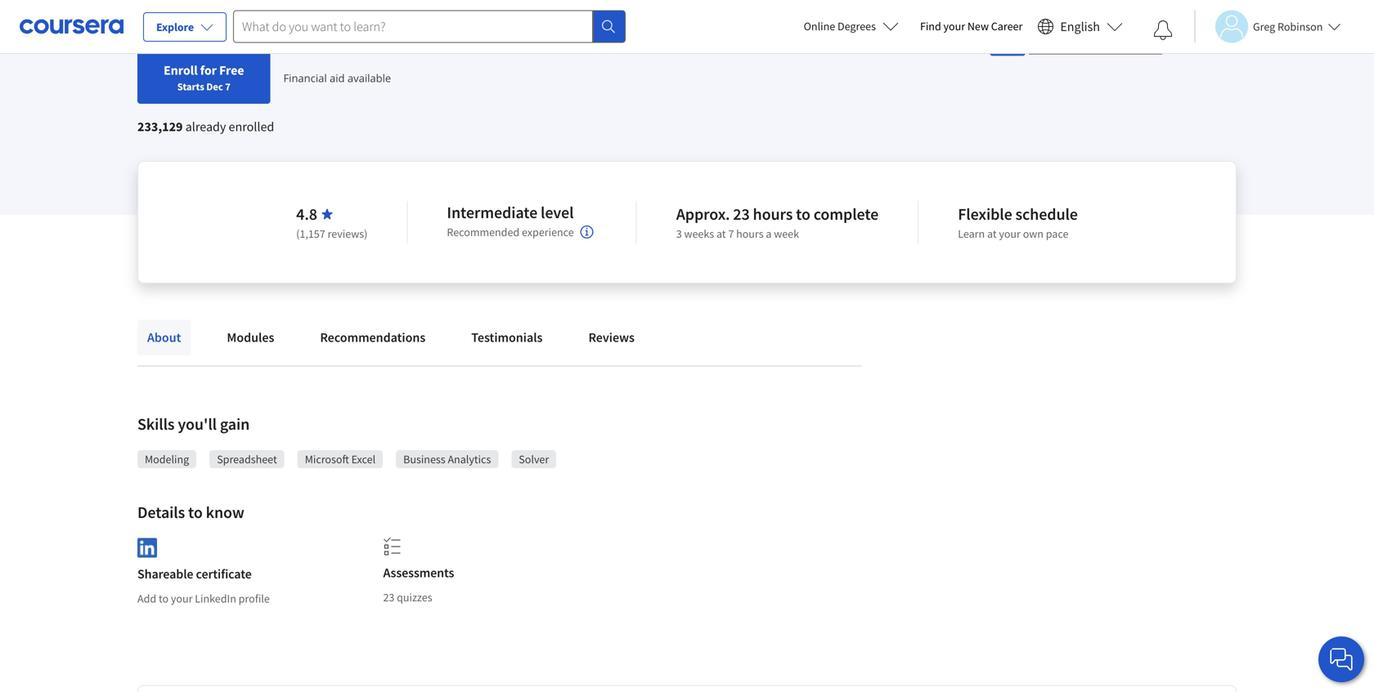 Task type: locate. For each thing, give the bounding box(es) containing it.
business analytics
[[403, 452, 491, 467]]

(1,157
[[296, 227, 325, 241]]

coursera image
[[20, 13, 124, 39]]

aid
[[330, 71, 345, 85]]

a
[[766, 227, 772, 241]]

at inside the flexible schedule learn at your own pace
[[987, 227, 997, 241]]

0 horizontal spatial your
[[171, 592, 193, 607]]

1 horizontal spatial your
[[944, 19, 965, 34]]

available left some
[[341, 7, 389, 24]]

starts
[[177, 80, 204, 93]]

2 horizontal spatial your
[[999, 227, 1021, 241]]

recommendations link
[[310, 320, 435, 356]]

1 vertical spatial available
[[348, 71, 391, 85]]

233,129 already enrolled
[[137, 119, 274, 135]]

1 horizontal spatial 23
[[733, 204, 750, 225]]

intermediate
[[447, 202, 538, 223]]

greg robinson
[[1253, 19, 1323, 34]]

0 vertical spatial available
[[341, 7, 389, 24]]

1 horizontal spatial 7
[[728, 227, 734, 241]]

greg robinson button
[[1194, 10, 1341, 43]]

7 right the dec
[[225, 80, 231, 93]]

2 at from the left
[[987, 227, 997, 241]]

modeling
[[145, 452, 189, 467]]

reviews)
[[328, 227, 368, 241]]

taught in english
[[160, 7, 254, 24]]

intermediate level
[[447, 202, 574, 223]]

know
[[206, 503, 244, 523]]

new
[[968, 19, 989, 34]]

1 horizontal spatial to
[[188, 503, 203, 523]]

your
[[944, 19, 965, 34], [999, 227, 1021, 241], [171, 592, 193, 607]]

english inside button
[[1061, 18, 1100, 35]]

linkedin
[[195, 592, 236, 607]]

your down the shareable certificate on the bottom
[[171, 592, 193, 607]]

available right aid at left
[[348, 71, 391, 85]]

23 inside approx. 23 hours to complete 3 weeks at 7 hours a week
[[733, 204, 750, 225]]

at
[[717, 227, 726, 241], [987, 227, 997, 241]]

0 horizontal spatial 7
[[225, 80, 231, 93]]

skills you'll gain
[[137, 414, 250, 435]]

recommended
[[447, 225, 520, 240]]

to for your
[[159, 592, 169, 607]]

available for financial aid available
[[348, 71, 391, 85]]

available inside button
[[341, 7, 389, 24]]

2 vertical spatial to
[[159, 592, 169, 607]]

shareable certificate
[[137, 567, 252, 583]]

free
[[219, 62, 244, 79]]

0 vertical spatial hours
[[753, 204, 793, 225]]

to up week
[[796, 204, 811, 225]]

23 left quizzes
[[383, 591, 395, 605]]

18 languages available button
[[268, 6, 389, 25]]

None search field
[[233, 10, 626, 43]]

1 horizontal spatial english
[[1061, 18, 1100, 35]]

financial
[[283, 71, 327, 85]]

1 vertical spatial hours
[[736, 227, 764, 241]]

already
[[185, 119, 226, 135]]

7 right weeks
[[728, 227, 734, 241]]

your left own
[[999, 227, 1021, 241]]

information about difficulty level pre-requisites. image
[[581, 226, 594, 239]]

profile
[[239, 592, 270, 607]]

0 horizontal spatial at
[[717, 227, 726, 241]]

enrolled
[[229, 119, 274, 135]]

your right find
[[944, 19, 965, 34]]

1 horizontal spatial at
[[987, 227, 997, 241]]

0 horizontal spatial to
[[159, 592, 169, 607]]

0 horizontal spatial 23
[[383, 591, 395, 605]]

0 vertical spatial 7
[[225, 80, 231, 93]]

find your new career link
[[912, 16, 1031, 37]]

learn
[[958, 227, 985, 241]]

flexible
[[958, 204, 1012, 225]]

to for know
[[188, 503, 203, 523]]

1 vertical spatial your
[[999, 227, 1021, 241]]

financial aid available
[[283, 71, 391, 85]]

0 vertical spatial to
[[796, 204, 811, 225]]

shareable
[[137, 567, 193, 583]]

testimonials
[[471, 330, 543, 346]]

coursera
[[1097, 41, 1140, 56]]

available for 18 languages available
[[341, 7, 389, 24]]

testimonials link
[[462, 320, 553, 356]]

analytics
[[448, 452, 491, 467]]

to
[[796, 204, 811, 225], [188, 503, 203, 523], [159, 592, 169, 607]]

english up with
[[1061, 18, 1100, 35]]

1 vertical spatial 7
[[728, 227, 734, 241]]

quizzes
[[397, 591, 432, 605]]

english right the in
[[214, 7, 254, 24]]

certificate
[[196, 567, 252, 583]]

23
[[733, 204, 750, 225], [383, 591, 395, 605]]

hours left the a
[[736, 227, 764, 241]]

1 at from the left
[[717, 227, 726, 241]]

(1,157 reviews)
[[296, 227, 368, 241]]

included
[[1029, 41, 1071, 56]]

2 vertical spatial your
[[171, 592, 193, 607]]

online degrees button
[[791, 8, 912, 44]]

included with coursera plus
[[1029, 41, 1163, 56]]

with
[[1074, 41, 1095, 56]]

0 vertical spatial 23
[[733, 204, 750, 225]]

english button
[[1031, 0, 1130, 53]]

business
[[403, 452, 446, 467]]

skills
[[137, 414, 175, 435]]

english
[[214, 7, 254, 24], [1061, 18, 1100, 35]]

233,129
[[137, 119, 183, 135]]

1 vertical spatial to
[[188, 503, 203, 523]]

schedule
[[1016, 204, 1078, 225]]

to right add
[[159, 592, 169, 607]]

7
[[225, 80, 231, 93], [728, 227, 734, 241]]

at right weeks
[[717, 227, 726, 241]]

enroll for free starts dec 7
[[164, 62, 244, 93]]

available
[[341, 7, 389, 24], [348, 71, 391, 85]]

hours up the a
[[753, 204, 793, 225]]

at right learn at the right
[[987, 227, 997, 241]]

23 right approx.
[[733, 204, 750, 225]]

2 horizontal spatial to
[[796, 204, 811, 225]]

some
[[403, 7, 434, 24]]

7 inside approx. 23 hours to complete 3 weeks at 7 hours a week
[[728, 227, 734, 241]]

hours
[[753, 204, 793, 225], [736, 227, 764, 241]]

to left know
[[188, 503, 203, 523]]



Task type: describe. For each thing, give the bounding box(es) containing it.
spreadsheet
[[217, 452, 277, 467]]

languages
[[283, 7, 338, 24]]

top
[[1030, 4, 1048, 19]]

greg
[[1253, 19, 1276, 34]]

degrees
[[838, 19, 876, 34]]

details
[[137, 503, 185, 523]]

content
[[437, 7, 479, 24]]

gain
[[220, 414, 250, 435]]

for
[[200, 62, 217, 79]]

find
[[920, 19, 941, 34]]

3
[[676, 227, 682, 241]]

online degrees
[[804, 19, 876, 34]]

recommendations
[[320, 330, 426, 346]]

chat with us image
[[1329, 647, 1355, 673]]

your inside the flexible schedule learn at your own pace
[[999, 227, 1021, 241]]

be
[[529, 7, 543, 24]]

0 horizontal spatial english
[[214, 7, 254, 24]]

career
[[991, 19, 1023, 34]]

enroll
[[164, 62, 198, 79]]

complete
[[814, 204, 879, 225]]

recommended experience
[[447, 225, 574, 240]]

experience
[[522, 225, 574, 240]]

about
[[147, 330, 181, 346]]

approx. 23 hours to complete 3 weeks at 7 hours a week
[[676, 204, 879, 241]]

translated
[[546, 7, 601, 24]]

assessments
[[383, 565, 454, 582]]

dec
[[206, 80, 223, 93]]

taught
[[160, 7, 198, 24]]

modules
[[227, 330, 274, 346]]

microsoft excel
[[305, 452, 376, 467]]

approx.
[[676, 204, 730, 225]]

top instructor
[[1030, 4, 1098, 19]]

own
[[1023, 227, 1044, 241]]

23 quizzes
[[383, 591, 432, 605]]

at inside approx. 23 hours to complete 3 weeks at 7 hours a week
[[717, 227, 726, 241]]

pace
[[1046, 227, 1069, 241]]

add
[[137, 592, 156, 607]]

to inside approx. 23 hours to complete 3 weeks at 7 hours a week
[[796, 204, 811, 225]]

in
[[201, 7, 211, 24]]

solver
[[519, 452, 549, 467]]

financial aid available button
[[283, 71, 391, 85]]

instructor
[[1050, 4, 1098, 19]]

week
[[774, 227, 799, 241]]

What do you want to learn? text field
[[233, 10, 593, 43]]

weeks
[[684, 227, 714, 241]]

about link
[[137, 320, 191, 356]]

may
[[482, 7, 506, 24]]

add to your linkedin profile
[[137, 592, 270, 607]]

reviews link
[[579, 320, 645, 356]]

18
[[268, 7, 280, 24]]

level
[[541, 202, 574, 223]]

not
[[508, 7, 527, 24]]

find your new career
[[920, 19, 1023, 34]]

reviews
[[589, 330, 635, 346]]

show notifications image
[[1154, 20, 1173, 40]]

0 vertical spatial your
[[944, 19, 965, 34]]

microsoft
[[305, 452, 349, 467]]

flexible schedule learn at your own pace
[[958, 204, 1078, 241]]

explore
[[156, 20, 194, 34]]

explore button
[[143, 12, 227, 42]]

18 languages available
[[268, 7, 389, 24]]

excel
[[351, 452, 376, 467]]

included with coursera plus link
[[1029, 40, 1163, 57]]

robinson
[[1278, 19, 1323, 34]]

details to know
[[137, 503, 244, 523]]

plus
[[1142, 41, 1163, 56]]

online
[[804, 19, 835, 34]]

7 inside enroll for free starts dec 7
[[225, 80, 231, 93]]

1 vertical spatial 23
[[383, 591, 395, 605]]

coursera plus image
[[990, 43, 1026, 56]]

modules link
[[217, 320, 284, 356]]

some content may not be translated
[[403, 7, 601, 24]]



Task type: vqa. For each thing, say whether or not it's contained in the screenshot.
Recommendations link
yes



